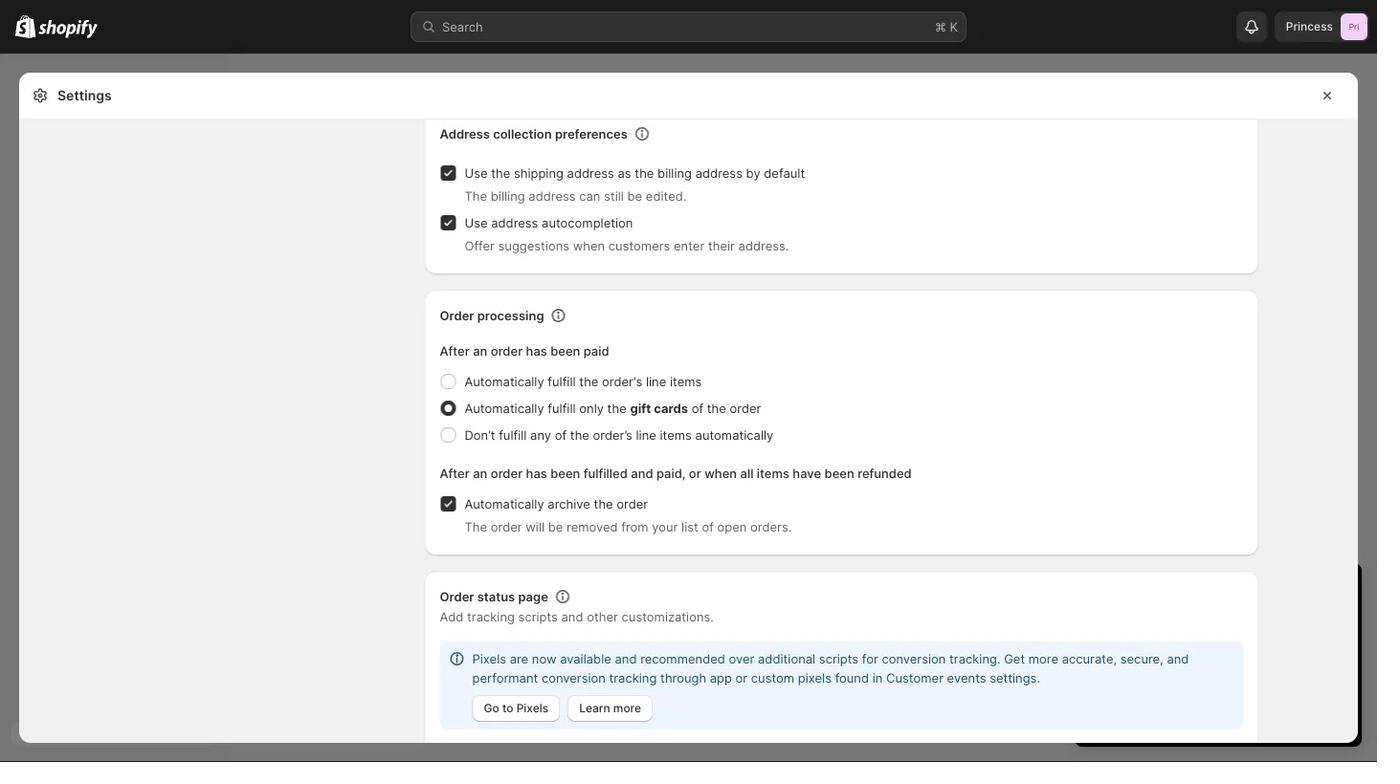 Task type: vqa. For each thing, say whether or not it's contained in the screenshot.
Learn
yes



Task type: describe. For each thing, give the bounding box(es) containing it.
performant
[[472, 671, 538, 686]]

pick your plan link
[[1094, 701, 1343, 728]]

automatically for automatically fulfill the order's line items
[[465, 374, 544, 389]]

0 vertical spatial items
[[670, 374, 702, 389]]

to inside to customize your online store and add bonus features
[[1232, 654, 1244, 668]]

automatically fulfill only the gift cards of the order
[[465, 401, 761, 416]]

1 day left in your trial element
[[1075, 613, 1362, 747]]

accurate,
[[1062, 652, 1117, 666]]

available
[[560, 652, 611, 666]]

search
[[442, 19, 483, 34]]

recommended
[[640, 652, 725, 666]]

the for the order will be removed from your list of open orders.
[[465, 520, 487, 534]]

the order will be removed from your list of open orders.
[[465, 520, 792, 534]]

use for use address autocompletion
[[465, 215, 488, 230]]

list
[[681, 520, 698, 534]]

their
[[708, 238, 735, 253]]

add
[[1207, 673, 1229, 688]]

pixels inside 'link'
[[516, 702, 548, 716]]

first 3 months for $1/month
[[1109, 634, 1270, 649]]

1 day left in your trial
[[1094, 580, 1282, 604]]

over
[[729, 652, 754, 666]]

bonus
[[1233, 673, 1269, 688]]

your right "pick"
[[1206, 708, 1230, 722]]

the up the automatically
[[707, 401, 726, 416]]

1 vertical spatial more
[[613, 702, 641, 716]]

pixels inside pixels are now available and recommended over additional scripts for conversion tracking. get more accurate, secure, and performant conversion tracking through app or custom pixels found in customer events settings.
[[472, 652, 506, 666]]

learn more link
[[568, 696, 653, 722]]

your inside to customize your online store and add bonus features
[[1311, 654, 1337, 668]]

all
[[740, 466, 753, 481]]

automatically
[[695, 428, 773, 443]]

your inside settings dialog
[[652, 520, 678, 534]]

address left by
[[695, 166, 743, 180]]

1 vertical spatial items
[[660, 428, 692, 443]]

through
[[660, 671, 706, 686]]

1 vertical spatial of
[[555, 428, 567, 443]]

0 vertical spatial be
[[627, 189, 642, 203]]

secure,
[[1120, 652, 1163, 666]]

more inside pixels are now available and recommended over additional scripts for conversion tracking. get more accurate, secure, and performant conversion tracking through app or custom pixels found in customer events settings.
[[1028, 652, 1058, 666]]

status
[[477, 589, 515, 604]]

$50
[[1109, 654, 1132, 668]]

tracking inside pixels are now available and recommended over additional scripts for conversion tracking. get more accurate, secure, and performant conversion tracking through app or custom pixels found in customer events settings.
[[609, 671, 657, 686]]

the up removed
[[594, 497, 613, 511]]

scripts inside pixels are now available and recommended over additional scripts for conversion tracking. get more accurate, secure, and performant conversion tracking through app or custom pixels found in customer events settings.
[[819, 652, 858, 666]]

go to pixels link
[[472, 696, 560, 722]]

trial
[[1248, 580, 1282, 604]]

store inside to customize your online store and add bonus features
[[1148, 673, 1178, 688]]

in inside pixels are now available and recommended over additional scripts for conversion tracking. get more accurate, secure, and performant conversion tracking through app or custom pixels found in customer events settings.
[[872, 671, 883, 686]]

an for automatically fulfill the order's line items
[[473, 344, 487, 358]]

default
[[764, 166, 805, 180]]

automatically for automatically archive the order
[[465, 497, 544, 511]]

0 horizontal spatial or
[[689, 466, 701, 481]]

princess
[[1286, 20, 1333, 33]]

order down processing
[[491, 344, 523, 358]]

offer
[[465, 238, 495, 253]]

can
[[579, 189, 600, 203]]

tracking.
[[949, 652, 1000, 666]]

settings
[[57, 88, 112, 104]]

add
[[440, 610, 464, 624]]

pixels are now available and recommended over additional scripts for conversion tracking. get more accurate, secure, and performant conversion tracking through app or custom pixels found in customer events settings. status
[[440, 642, 1244, 730]]

princess image
[[1341, 13, 1367, 40]]

other
[[587, 610, 618, 624]]

k
[[950, 19, 958, 34]]

order processing
[[440, 308, 544, 323]]

will
[[526, 520, 545, 534]]

add tracking scripts and other customizations.
[[440, 610, 714, 624]]

0 vertical spatial when
[[573, 238, 605, 253]]

open
[[717, 520, 747, 534]]

processing
[[477, 308, 544, 323]]

customize
[[1248, 654, 1308, 668]]

preferences
[[555, 126, 628, 141]]

order's
[[602, 374, 642, 389]]

paid inside '1 day left in your trial' element
[[1163, 615, 1188, 630]]

enter
[[674, 238, 705, 253]]

0 horizontal spatial conversion
[[542, 671, 606, 686]]

1 horizontal spatial when
[[704, 466, 737, 481]]

learn more
[[579, 702, 641, 716]]

as
[[618, 166, 631, 180]]

after an order has been fulfilled and paid, or when all items have been refunded
[[440, 466, 912, 481]]

found
[[835, 671, 869, 686]]

1 horizontal spatial billing
[[657, 166, 692, 180]]

or inside pixels are now available and recommended over additional scripts for conversion tracking. get more accurate, secure, and performant conversion tracking through app or custom pixels found in customer events settings.
[[735, 671, 748, 686]]

been for paid
[[550, 344, 580, 358]]

address.
[[738, 238, 789, 253]]

are
[[510, 652, 528, 666]]

offer suggestions when customers enter their address.
[[465, 238, 789, 253]]

customizations.
[[622, 610, 714, 624]]

and right available
[[615, 652, 637, 666]]

order down don't
[[491, 466, 523, 481]]

settings.
[[990, 671, 1040, 686]]

an for automatically archive the order
[[473, 466, 487, 481]]

day
[[1108, 580, 1141, 604]]

page
[[518, 589, 548, 604]]

the billing address can still be edited.
[[465, 189, 687, 203]]

and left other
[[561, 610, 583, 624]]

order up the automatically
[[730, 401, 761, 416]]

additional
[[758, 652, 815, 666]]

get
[[1004, 652, 1025, 666]]

switch to a paid plan and get:
[[1094, 615, 1268, 630]]

automatically for automatically fulfill only the gift cards of the order
[[465, 401, 544, 416]]

⌘
[[935, 19, 946, 34]]

orders.
[[750, 520, 792, 534]]

address down shipping
[[529, 189, 576, 203]]

order up from
[[617, 497, 648, 511]]

the left shipping
[[491, 166, 510, 180]]

address up suggestions
[[491, 215, 538, 230]]

0 vertical spatial store
[[1162, 654, 1192, 668]]

events
[[947, 671, 986, 686]]

automatically fulfill the order's line items
[[465, 374, 702, 389]]

in inside dropdown button
[[1181, 580, 1197, 604]]

the up only
[[579, 374, 598, 389]]



Task type: locate. For each thing, give the bounding box(es) containing it.
2 has from the top
[[526, 466, 547, 481]]

paid
[[584, 344, 609, 358], [1163, 615, 1188, 630]]

of right list
[[702, 520, 714, 534]]

2 vertical spatial automatically
[[465, 497, 544, 511]]

items right all
[[757, 466, 789, 481]]

and left paid,
[[631, 466, 653, 481]]

1 vertical spatial in
[[872, 671, 883, 686]]

has up automatically archive the order at the left of page
[[526, 466, 547, 481]]

shopify image
[[39, 20, 98, 39]]

plan up first 3 months for $1/month on the right
[[1192, 615, 1216, 630]]

$50 app store credit link
[[1109, 654, 1229, 668]]

store
[[1162, 654, 1192, 668], [1148, 673, 1178, 688]]

$50 app store credit
[[1109, 654, 1229, 668]]

cards
[[654, 401, 688, 416]]

0 horizontal spatial when
[[573, 238, 605, 253]]

of right cards
[[691, 401, 703, 416]]

1 horizontal spatial more
[[1028, 652, 1058, 666]]

app inside pixels are now available and recommended over additional scripts for conversion tracking. get more accurate, secure, and performant conversion tracking through app or custom pixels found in customer events settings.
[[710, 671, 732, 686]]

pixels up performant
[[472, 652, 506, 666]]

paid right a
[[1163, 615, 1188, 630]]

order for order processing
[[440, 308, 474, 323]]

for up found
[[862, 652, 878, 666]]

fulfilled
[[584, 466, 628, 481]]

address
[[440, 126, 490, 141]]

switch
[[1094, 615, 1133, 630]]

scripts
[[518, 610, 558, 624], [819, 652, 858, 666]]

1 the from the top
[[465, 189, 487, 203]]

0 vertical spatial for
[[1195, 634, 1211, 649]]

2 order from the top
[[440, 589, 474, 604]]

0 vertical spatial billing
[[657, 166, 692, 180]]

has for fulfill
[[526, 344, 547, 358]]

from
[[621, 520, 648, 534]]

1 horizontal spatial to
[[1137, 615, 1149, 630]]

2 use from the top
[[465, 215, 488, 230]]

in
[[1181, 580, 1197, 604], [872, 671, 883, 686]]

1 vertical spatial pixels
[[516, 702, 548, 716]]

an
[[473, 344, 487, 358], [473, 466, 487, 481]]

after for after an order has been paid
[[440, 344, 470, 358]]

1 horizontal spatial scripts
[[819, 652, 858, 666]]

fulfill left only
[[548, 401, 576, 416]]

1 vertical spatial conversion
[[542, 671, 606, 686]]

3 automatically from the top
[[465, 497, 544, 511]]

archive
[[548, 497, 590, 511]]

$1/month
[[1214, 634, 1270, 649]]

1 vertical spatial an
[[473, 466, 487, 481]]

when left all
[[704, 466, 737, 481]]

items down cards
[[660, 428, 692, 443]]

order status page
[[440, 589, 548, 604]]

billing up edited.
[[657, 166, 692, 180]]

2 an from the top
[[473, 466, 487, 481]]

0 vertical spatial an
[[473, 344, 487, 358]]

use down address
[[465, 166, 488, 180]]

to left a
[[1137, 615, 1149, 630]]

the for the billing address can still be edited.
[[465, 189, 487, 203]]

app
[[1136, 654, 1158, 668], [710, 671, 732, 686]]

1 vertical spatial store
[[1148, 673, 1178, 688]]

1 vertical spatial order
[[440, 589, 474, 604]]

1 vertical spatial tracking
[[609, 671, 657, 686]]

by
[[746, 166, 760, 180]]

custom
[[751, 671, 794, 686]]

after down order processing
[[440, 344, 470, 358]]

only
[[579, 401, 604, 416]]

be right will
[[548, 520, 563, 534]]

0 vertical spatial to
[[1137, 615, 1149, 630]]

use for use the shipping address as the billing address by default
[[465, 166, 488, 180]]

billing
[[657, 166, 692, 180], [491, 189, 525, 203]]

1 vertical spatial be
[[548, 520, 563, 534]]

0 vertical spatial app
[[1136, 654, 1158, 668]]

after for after an order has been fulfilled and paid, or when all items have been refunded
[[440, 466, 470, 481]]

1 horizontal spatial conversion
[[882, 652, 946, 666]]

suggestions
[[498, 238, 569, 253]]

edited.
[[646, 189, 687, 203]]

an down don't
[[473, 466, 487, 481]]

⌘ k
[[935, 19, 958, 34]]

3
[[1136, 634, 1144, 649]]

been up automatically fulfill the order's line items
[[550, 344, 580, 358]]

0 vertical spatial or
[[689, 466, 701, 481]]

automatically up will
[[465, 497, 544, 511]]

gift
[[630, 401, 651, 416]]

use address autocompletion
[[465, 215, 633, 230]]

automatically up don't
[[465, 401, 544, 416]]

dialog
[[1366, 73, 1377, 744]]

to inside 'link'
[[502, 702, 513, 716]]

paid up automatically fulfill the order's line items
[[584, 344, 609, 358]]

conversion up customer
[[882, 652, 946, 666]]

2 vertical spatial items
[[757, 466, 789, 481]]

the
[[465, 189, 487, 203], [465, 520, 487, 534]]

be right still
[[627, 189, 642, 203]]

more right get
[[1028, 652, 1058, 666]]

1 vertical spatial use
[[465, 215, 488, 230]]

for inside '1 day left in your trial' element
[[1195, 634, 1211, 649]]

refunded
[[858, 466, 912, 481]]

2 automatically from the top
[[465, 401, 544, 416]]

app inside '1 day left in your trial' element
[[1136, 654, 1158, 668]]

more
[[1028, 652, 1058, 666], [613, 702, 641, 716]]

address
[[567, 166, 614, 180], [695, 166, 743, 180], [529, 189, 576, 203], [491, 215, 538, 230]]

or down 'over'
[[735, 671, 748, 686]]

store down months at right bottom
[[1162, 654, 1192, 668]]

1 an from the top
[[473, 344, 487, 358]]

1 use from the top
[[465, 166, 488, 180]]

1 vertical spatial to
[[1232, 654, 1244, 668]]

tracking down order status page on the left of the page
[[467, 610, 515, 624]]

customer
[[886, 671, 943, 686]]

fulfill down after an order has been paid
[[548, 374, 576, 389]]

0 vertical spatial the
[[465, 189, 487, 203]]

go
[[484, 702, 499, 716]]

0 horizontal spatial plan
[[1192, 615, 1216, 630]]

0 vertical spatial after
[[440, 344, 470, 358]]

be
[[627, 189, 642, 203], [548, 520, 563, 534]]

0 horizontal spatial scripts
[[518, 610, 558, 624]]

app down 'over'
[[710, 671, 732, 686]]

0 vertical spatial paid
[[584, 344, 609, 358]]

the up offer
[[465, 189, 487, 203]]

and up the $1/month
[[1220, 615, 1242, 630]]

the left will
[[465, 520, 487, 534]]

been
[[550, 344, 580, 358], [550, 466, 580, 481], [824, 466, 854, 481]]

fulfill for any
[[499, 428, 527, 443]]

2 vertical spatial to
[[502, 702, 513, 716]]

scripts up found
[[819, 652, 858, 666]]

order for order status page
[[440, 589, 474, 604]]

2 after from the top
[[440, 466, 470, 481]]

0 horizontal spatial be
[[548, 520, 563, 534]]

use
[[465, 166, 488, 180], [465, 215, 488, 230]]

plan
[[1192, 615, 1216, 630], [1233, 708, 1257, 722]]

0 vertical spatial automatically
[[465, 374, 544, 389]]

0 horizontal spatial more
[[613, 702, 641, 716]]

0 vertical spatial fulfill
[[548, 374, 576, 389]]

1 horizontal spatial or
[[735, 671, 748, 686]]

line down the gift
[[636, 428, 656, 443]]

to down the $1/month
[[1232, 654, 1244, 668]]

autocompletion
[[542, 215, 633, 230]]

1 vertical spatial has
[[526, 466, 547, 481]]

1 vertical spatial plan
[[1233, 708, 1257, 722]]

the right as
[[635, 166, 654, 180]]

1 horizontal spatial pixels
[[516, 702, 548, 716]]

your up features
[[1311, 654, 1337, 668]]

2 horizontal spatial to
[[1232, 654, 1244, 668]]

2 vertical spatial of
[[702, 520, 714, 534]]

after an order has been paid
[[440, 344, 609, 358]]

0 horizontal spatial paid
[[584, 344, 609, 358]]

1 horizontal spatial tracking
[[609, 671, 657, 686]]

1 vertical spatial or
[[735, 671, 748, 686]]

still
[[604, 189, 624, 203]]

1 horizontal spatial in
[[1181, 580, 1197, 604]]

0 horizontal spatial app
[[710, 671, 732, 686]]

and left add
[[1181, 673, 1203, 688]]

in right left at the right
[[1181, 580, 1197, 604]]

1 vertical spatial after
[[440, 466, 470, 481]]

pixels are now available and recommended over additional scripts for conversion tracking. get more accurate, secure, and performant conversion tracking through app or custom pixels found in customer events settings.
[[472, 652, 1189, 686]]

for up credit
[[1195, 634, 1211, 649]]

2 vertical spatial fulfill
[[499, 428, 527, 443]]

1 vertical spatial the
[[465, 520, 487, 534]]

0 vertical spatial pixels
[[472, 652, 506, 666]]

after down don't
[[440, 466, 470, 481]]

0 horizontal spatial in
[[872, 671, 883, 686]]

app down 3
[[1136, 654, 1158, 668]]

0 vertical spatial in
[[1181, 580, 1197, 604]]

your left trial
[[1202, 580, 1242, 604]]

conversion down available
[[542, 671, 606, 686]]

automatically
[[465, 374, 544, 389], [465, 401, 544, 416], [465, 497, 544, 511]]

paid,
[[656, 466, 686, 481]]

tracking
[[467, 610, 515, 624], [609, 671, 657, 686]]

to
[[1137, 615, 1149, 630], [1232, 654, 1244, 668], [502, 702, 513, 716]]

1 after from the top
[[440, 344, 470, 358]]

in right found
[[872, 671, 883, 686]]

1 vertical spatial billing
[[491, 189, 525, 203]]

0 horizontal spatial billing
[[491, 189, 525, 203]]

learn
[[579, 702, 610, 716]]

to for pixels
[[502, 702, 513, 716]]

an down order processing
[[473, 344, 487, 358]]

tracking up "learn more" at the left bottom
[[609, 671, 657, 686]]

order
[[440, 308, 474, 323], [440, 589, 474, 604]]

line
[[646, 374, 666, 389], [636, 428, 656, 443]]

to customize your online store and add bonus features
[[1109, 654, 1337, 688]]

items up cards
[[670, 374, 702, 389]]

1 automatically from the top
[[465, 374, 544, 389]]

store down the $50 app store credit
[[1148, 673, 1178, 688]]

settings dialog
[[19, 73, 1358, 763]]

been up archive
[[550, 466, 580, 481]]

shopify image
[[15, 15, 36, 38]]

your inside dropdown button
[[1202, 580, 1242, 604]]

address collection preferences
[[440, 126, 628, 141]]

0 vertical spatial has
[[526, 344, 547, 358]]

get:
[[1245, 615, 1268, 630]]

0 vertical spatial plan
[[1192, 615, 1216, 630]]

features
[[1272, 673, 1321, 688]]

go to pixels
[[484, 702, 548, 716]]

billing down shipping
[[491, 189, 525, 203]]

plan down bonus
[[1233, 708, 1257, 722]]

the left the gift
[[607, 401, 627, 416]]

more right learn
[[613, 702, 641, 716]]

1 vertical spatial fulfill
[[548, 401, 576, 416]]

for inside pixels are now available and recommended over additional scripts for conversion tracking. get more accurate, secure, and performant conversion tracking through app or custom pixels found in customer events settings.
[[862, 652, 878, 666]]

address up 'can'
[[567, 166, 614, 180]]

order left processing
[[440, 308, 474, 323]]

2 the from the top
[[465, 520, 487, 534]]

first
[[1109, 634, 1132, 649]]

or right paid,
[[689, 466, 701, 481]]

1 vertical spatial line
[[636, 428, 656, 443]]

1 order from the top
[[440, 308, 474, 323]]

1 vertical spatial paid
[[1163, 615, 1188, 630]]

1 vertical spatial app
[[710, 671, 732, 686]]

1 horizontal spatial be
[[627, 189, 642, 203]]

1
[[1094, 580, 1103, 604]]

1 vertical spatial scripts
[[819, 652, 858, 666]]

pick your plan
[[1180, 708, 1257, 722]]

0 vertical spatial conversion
[[882, 652, 946, 666]]

0 horizontal spatial to
[[502, 702, 513, 716]]

has down processing
[[526, 344, 547, 358]]

when down the autocompletion
[[573, 238, 605, 253]]

1 horizontal spatial app
[[1136, 654, 1158, 668]]

after
[[440, 344, 470, 358], [440, 466, 470, 481]]

0 vertical spatial scripts
[[518, 610, 558, 624]]

pixels right go
[[516, 702, 548, 716]]

customers
[[608, 238, 670, 253]]

0 vertical spatial order
[[440, 308, 474, 323]]

1 horizontal spatial plan
[[1233, 708, 1257, 722]]

fulfill for only
[[548, 401, 576, 416]]

1 vertical spatial for
[[862, 652, 878, 666]]

and
[[631, 466, 653, 481], [561, 610, 583, 624], [1220, 615, 1242, 630], [615, 652, 637, 666], [1167, 652, 1189, 666], [1181, 673, 1203, 688]]

order
[[491, 344, 523, 358], [730, 401, 761, 416], [491, 466, 523, 481], [617, 497, 648, 511], [491, 520, 522, 534]]

to right go
[[502, 702, 513, 716]]

months
[[1147, 634, 1191, 649]]

to for a
[[1137, 615, 1149, 630]]

0 vertical spatial use
[[465, 166, 488, 180]]

the down only
[[570, 428, 589, 443]]

credit
[[1195, 654, 1229, 668]]

and down months at right bottom
[[1167, 652, 1189, 666]]

1 vertical spatial when
[[704, 466, 737, 481]]

0 vertical spatial of
[[691, 401, 703, 416]]

order left will
[[491, 520, 522, 534]]

automatically down after an order has been paid
[[465, 374, 544, 389]]

line up cards
[[646, 374, 666, 389]]

paid inside settings dialog
[[584, 344, 609, 358]]

1 day left in your trial button
[[1075, 564, 1362, 604]]

0 horizontal spatial pixels
[[472, 652, 506, 666]]

0 vertical spatial line
[[646, 374, 666, 389]]

a
[[1152, 615, 1159, 630]]

fulfill for the
[[548, 374, 576, 389]]

use the shipping address as the billing address by default
[[465, 166, 805, 180]]

online
[[1109, 673, 1144, 688]]

0 vertical spatial tracking
[[467, 610, 515, 624]]

order's
[[593, 428, 632, 443]]

scripts down "page"
[[518, 610, 558, 624]]

0 vertical spatial more
[[1028, 652, 1058, 666]]

order up add
[[440, 589, 474, 604]]

pick
[[1180, 708, 1203, 722]]

of right any
[[555, 428, 567, 443]]

and inside to customize your online store and add bonus features
[[1181, 673, 1203, 688]]

1 horizontal spatial for
[[1195, 634, 1211, 649]]

1 has from the top
[[526, 344, 547, 358]]

1 horizontal spatial paid
[[1163, 615, 1188, 630]]

0 horizontal spatial tracking
[[467, 610, 515, 624]]

left
[[1146, 580, 1176, 604]]

0 horizontal spatial for
[[862, 652, 878, 666]]

now
[[532, 652, 556, 666]]

of
[[691, 401, 703, 416], [555, 428, 567, 443], [702, 520, 714, 534]]

fulfill left any
[[499, 428, 527, 443]]

use up offer
[[465, 215, 488, 230]]

1 vertical spatial automatically
[[465, 401, 544, 416]]

been for fulfilled
[[550, 466, 580, 481]]

your left list
[[652, 520, 678, 534]]

removed
[[567, 520, 618, 534]]

has for archive
[[526, 466, 547, 481]]

been right "have"
[[824, 466, 854, 481]]

your
[[652, 520, 678, 534], [1202, 580, 1242, 604], [1311, 654, 1337, 668], [1206, 708, 1230, 722]]



